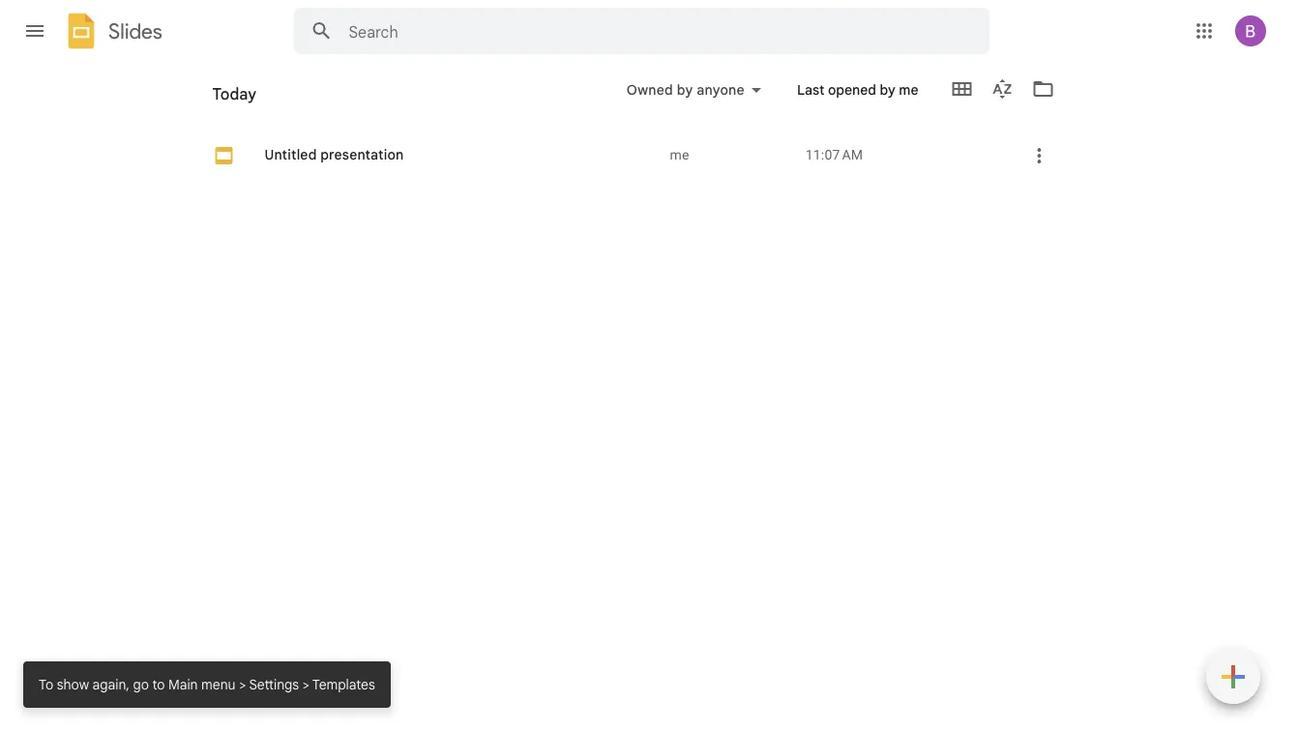 Task type: locate. For each thing, give the bounding box(es) containing it.
> right the 'settings'
[[303, 676, 310, 693]]

1 horizontal spatial last
[[797, 81, 825, 98]]

to
[[152, 676, 165, 693]]

slides link
[[62, 12, 162, 54]]

opened
[[828, 81, 877, 98], [742, 93, 790, 110]]

untitled presentation
[[265, 147, 404, 164]]

me
[[899, 81, 919, 98], [813, 93, 832, 110], [670, 147, 690, 163]]

opened up the owned by me element
[[742, 93, 790, 110]]

1 > from the left
[[239, 676, 246, 693]]

last up 11:07 am
[[797, 81, 825, 98]]

0 horizontal spatial >
[[239, 676, 246, 693]]

last opened by me
[[797, 81, 919, 98], [711, 93, 832, 110]]

1 horizontal spatial opened
[[828, 81, 877, 98]]

1 horizontal spatial >
[[303, 676, 310, 693]]

opened up 11:07 am
[[828, 81, 877, 98]]

1 today from the top
[[212, 84, 257, 104]]

last opened by me up 11:07 am
[[797, 81, 919, 98]]

2 horizontal spatial by
[[880, 81, 896, 98]]

me up last opened by me 11:07 am element
[[899, 81, 919, 98]]

2 today from the top
[[212, 92, 251, 109]]

> right menu at the left of page
[[239, 676, 246, 693]]

main
[[168, 676, 198, 693]]

0 horizontal spatial by
[[677, 81, 693, 98]]

owned by me element
[[670, 146, 790, 165]]

owned
[[627, 81, 674, 98]]

show
[[57, 676, 89, 693]]

>
[[239, 676, 246, 693], [303, 676, 310, 693]]

0 horizontal spatial me
[[670, 147, 690, 163]]

by up 11:07 am
[[794, 93, 809, 110]]

2 > from the left
[[303, 676, 310, 693]]

untitled
[[265, 147, 317, 164]]

today
[[212, 84, 257, 104], [212, 92, 251, 109]]

owned by anyone
[[627, 81, 745, 98]]

by up last opened by me 11:07 am element
[[880, 81, 896, 98]]

last
[[797, 81, 825, 98], [711, 93, 738, 110]]

me down owned by anyone
[[670, 147, 690, 163]]

0 horizontal spatial last
[[711, 93, 738, 110]]

by
[[677, 81, 693, 98], [880, 81, 896, 98], [794, 93, 809, 110]]

today inside heading
[[212, 84, 257, 104]]

slides
[[108, 18, 162, 44]]

presentation
[[321, 147, 404, 164]]

me up 11:07 am
[[813, 93, 832, 110]]

by right the owned
[[677, 81, 693, 98]]

None search field
[[294, 8, 990, 54]]

last up the owned by me element
[[711, 93, 738, 110]]

owned by anyone button
[[614, 78, 774, 102]]

main menu image
[[23, 19, 46, 43]]



Task type: vqa. For each thing, say whether or not it's contained in the screenshot.
Peterson related to first cell
no



Task type: describe. For each thing, give the bounding box(es) containing it.
again,
[[93, 676, 130, 693]]

last opened by me 11:07 am element
[[806, 146, 998, 165]]

untitled presentation option
[[197, 53, 1068, 732]]

anyone
[[697, 81, 745, 98]]

menu
[[201, 676, 236, 693]]

1 horizontal spatial by
[[794, 93, 809, 110]]

today heading
[[197, 62, 585, 124]]

search image
[[302, 12, 341, 50]]

go
[[133, 676, 149, 693]]

settings
[[249, 676, 299, 693]]

to
[[39, 676, 53, 693]]

0 horizontal spatial opened
[[742, 93, 790, 110]]

1 horizontal spatial me
[[813, 93, 832, 110]]

templates
[[312, 676, 375, 693]]

Search bar text field
[[349, 22, 942, 42]]

11:07 am
[[806, 147, 863, 163]]

create new presentation element
[[1207, 650, 1261, 708]]

2 horizontal spatial me
[[899, 81, 919, 98]]

me inside the owned by me element
[[670, 147, 690, 163]]

to show again, go to main menu > settings > templates
[[39, 676, 375, 693]]

create new presentation image
[[1207, 650, 1261, 705]]

by inside dropdown button
[[677, 81, 693, 98]]

last opened by me up the owned by me element
[[711, 93, 832, 110]]



